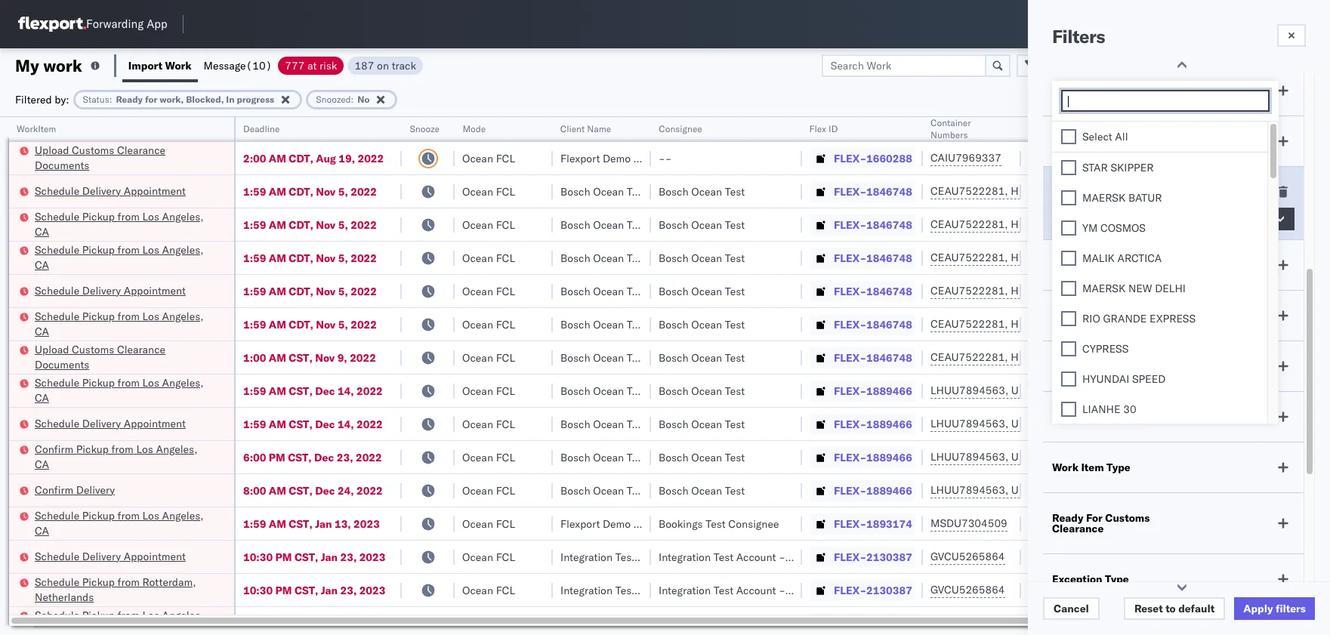 Task type: locate. For each thing, give the bounding box(es) containing it.
flexport demo consignee
[[561, 152, 685, 165], [561, 517, 685, 531]]

gaurav jawla
[[1218, 152, 1281, 165], [1218, 185, 1281, 198], [1218, 218, 1281, 232], [1218, 285, 1281, 298]]

dec for schedule delivery appointment
[[315, 418, 335, 431]]

date down cypress
[[1090, 360, 1114, 373]]

ca
[[35, 225, 49, 238], [35, 258, 49, 272], [35, 325, 49, 338], [35, 391, 49, 405], [35, 458, 49, 471], [35, 524, 49, 538], [35, 624, 49, 636]]

from
[[118, 210, 140, 223], [118, 243, 140, 257], [118, 309, 140, 323], [118, 376, 140, 390], [111, 443, 134, 456], [118, 509, 140, 523], [118, 576, 140, 589], [118, 609, 140, 622]]

0 vertical spatial 23,
[[337, 451, 353, 464]]

1 vertical spatial karl
[[789, 584, 808, 597]]

schedule delivery appointment
[[35, 184, 186, 198], [35, 284, 186, 297], [35, 417, 186, 430], [35, 550, 186, 563]]

0 vertical spatial 14,
[[338, 384, 354, 398]]

4 schedule pickup from los angeles, ca button from the top
[[35, 375, 215, 407]]

8:00 am cst, dec 24, 2022
[[243, 484, 383, 498]]

30
[[1124, 403, 1137, 416]]

lhuu7894563, for schedule pickup from los angeles, ca
[[931, 384, 1009, 398]]

dec
[[315, 384, 335, 398], [315, 418, 335, 431], [314, 451, 334, 464], [315, 484, 335, 498]]

pm for rotterdam,
[[275, 584, 292, 597]]

0 horizontal spatial work
[[165, 59, 192, 72]]

ca inside confirm pickup from los angeles, ca
[[35, 458, 49, 471]]

0 vertical spatial flexport demo consignee
[[561, 152, 685, 165]]

0 vertical spatial demo
[[603, 152, 631, 165]]

dec left the 24,
[[315, 484, 335, 498]]

numbers for mbl/mawb numbers
[[1084, 123, 1122, 135]]

delivery
[[82, 184, 121, 198], [1093, 258, 1134, 272], [82, 284, 121, 297], [82, 417, 121, 430], [76, 483, 115, 497], [82, 550, 121, 563]]

angeles, inside confirm pickup from los angeles, ca
[[156, 443, 198, 456]]

2 vertical spatial pm
[[275, 584, 292, 597]]

1 1:59 am cdt, nov 5, 2022 from the top
[[243, 185, 377, 198]]

2 karl from the top
[[789, 584, 808, 597]]

1 vertical spatial integration
[[659, 584, 711, 597]]

status
[[83, 93, 109, 105]]

ceau7522281, hlxu6269489, hlxu8034992 down quoted
[[931, 284, 1166, 298]]

5 ceau7522281, hlxu6269489, hlxu8034992 from the top
[[931, 317, 1166, 331]]

flexport for bookings test consignee
[[561, 517, 600, 531]]

resize handle column header for container numbers
[[1004, 117, 1022, 636]]

am
[[269, 152, 286, 165], [269, 185, 286, 198], [269, 218, 286, 232], [269, 251, 286, 265], [269, 285, 286, 298], [269, 318, 286, 331], [269, 351, 286, 365], [269, 384, 286, 398], [269, 418, 286, 431], [269, 484, 286, 498], [269, 517, 286, 531]]

from for schedule pickup from rotterdam, netherlands link
[[118, 576, 140, 589]]

6 schedule pickup from los angeles, ca link from the top
[[35, 608, 215, 636]]

1 lagerfeld from the top
[[811, 551, 856, 564]]

flexport demo consignee for -
[[561, 152, 685, 165]]

3 ceau7522281, from the top
[[931, 251, 1009, 265]]

list box
[[1053, 122, 1268, 636]]

appointment for third schedule delivery appointment button from the bottom of the page
[[124, 284, 186, 297]]

hlxu8034992 up cypress
[[1092, 317, 1166, 331]]

hlxu8034992 for 2nd schedule pickup from los angeles, ca link
[[1092, 251, 1166, 265]]

cdt,
[[289, 152, 314, 165], [289, 185, 314, 198], [289, 218, 314, 232], [289, 251, 314, 265], [289, 285, 314, 298], [289, 318, 314, 331]]

0 vertical spatial omkar savant
[[1218, 251, 1286, 265]]

container
[[931, 117, 972, 128]]

ceau7522281,
[[931, 184, 1009, 198], [931, 218, 1009, 231], [931, 251, 1009, 265], [931, 284, 1009, 298], [931, 317, 1009, 331], [931, 351, 1009, 364]]

mbl/mawb
[[1029, 123, 1082, 135]]

1 vertical spatial upload customs clearance documents button
[[35, 342, 215, 374]]

1 vertical spatial savant
[[1253, 451, 1286, 464]]

6 schedule from the top
[[35, 376, 79, 390]]

list box containing select all
[[1053, 122, 1268, 636]]

deadline inside button
[[243, 123, 280, 135]]

4 1:59 am cdt, nov 5, 2022 from the top
[[243, 285, 377, 298]]

10:30 pm cst, jan 23, 2023 for schedule pickup from rotterdam, netherlands
[[243, 584, 386, 597]]

None checkbox
[[1062, 129, 1077, 144], [1062, 251, 1077, 266], [1062, 129, 1077, 144], [1062, 251, 1077, 266]]

0 vertical spatial 10:30 pm cst, jan 23, 2023
[[243, 551, 386, 564]]

integration for schedule pickup from rotterdam, netherlands
[[659, 584, 711, 597]]

1 horizontal spatial work
[[1053, 461, 1079, 475]]

1 upload customs clearance documents button from the top
[[35, 142, 215, 174]]

maeu9408431 for schedule delivery appointment
[[1029, 551, 1106, 564]]

2:00 am cdt, aug 19, 2022
[[243, 152, 384, 165]]

0 horizontal spatial numbers
[[931, 129, 969, 141]]

1 vertical spatial 10:30 pm cst, jan 23, 2023
[[243, 584, 386, 597]]

omkar savant for lhuu7894563, uetu5238478
[[1218, 451, 1286, 464]]

1 vertical spatial maeu9408431
[[1029, 584, 1106, 597]]

flex-2130387
[[834, 551, 913, 564], [834, 584, 913, 597]]

1:59 am cdt, nov 5, 2022 for schedule delivery appointment link related to third schedule delivery appointment button from the bottom of the page
[[243, 285, 377, 298]]

omkar
[[1218, 251, 1250, 265], [1218, 451, 1250, 464]]

confirm delivery link
[[35, 483, 115, 498]]

1 vertical spatial ready
[[1053, 512, 1084, 525]]

hlxu8034992 down the maersk batur
[[1092, 218, 1166, 231]]

schedule delivery appointment link
[[35, 183, 186, 198], [35, 283, 186, 298], [35, 416, 186, 431], [35, 549, 186, 564]]

0 vertical spatial savant
[[1253, 251, 1286, 265]]

snoozed : no
[[316, 93, 370, 105]]

5, for 2nd schedule pickup from los angeles, ca link
[[338, 251, 348, 265]]

1 vertical spatial maersk
[[1083, 282, 1126, 296]]

work left item
[[1053, 461, 1079, 475]]

1 schedule delivery appointment button from the top
[[35, 183, 186, 200]]

3 1:59 am cdt, nov 5, 2022 from the top
[[243, 251, 377, 265]]

maersk down quoted delivery date on the right
[[1083, 282, 1126, 296]]

omkar savant for ceau7522281, hlxu6269489, hlxu8034992
[[1218, 251, 1286, 265]]

from inside schedule pickup from rotterdam, netherlands
[[118, 576, 140, 589]]

dec down 1:00 am cst, nov 9, 2022
[[315, 384, 335, 398]]

ready
[[116, 93, 143, 105], [1053, 512, 1084, 525]]

flex-
[[834, 152, 867, 165], [834, 185, 867, 198], [834, 218, 867, 232], [834, 251, 867, 265], [834, 285, 867, 298], [834, 318, 867, 331], [834, 351, 867, 365], [834, 384, 867, 398], [834, 418, 867, 431], [834, 451, 867, 464], [834, 484, 867, 498], [834, 517, 867, 531], [834, 551, 867, 564], [834, 584, 867, 597]]

ceau7522281, hlxu6269489, hlxu8034992 down the ym
[[931, 251, 1166, 265]]

2 : from the left
[[351, 93, 354, 105]]

1 upload from the top
[[35, 143, 69, 157]]

2 vertical spatial 23,
[[341, 584, 357, 597]]

2 fcl from the top
[[496, 185, 515, 198]]

schedule delivery appointment button
[[35, 183, 186, 200], [35, 283, 186, 300], [35, 416, 186, 433], [35, 549, 186, 566]]

1 vertical spatial account
[[737, 584, 777, 597]]

ceau7522281, hlxu6269489, hlxu8034992 down ymluw236679313
[[931, 184, 1166, 198]]

consignee
[[659, 123, 703, 135], [1053, 135, 1106, 148], [634, 152, 685, 165], [634, 517, 685, 531], [729, 517, 780, 531]]

2 gvcu5265864 from the top
[[931, 583, 1006, 597]]

uetu5238478
[[1012, 384, 1085, 398], [1012, 417, 1085, 431], [1012, 450, 1085, 464], [1012, 484, 1085, 497]]

test123456 down ymluw236679313
[[1029, 185, 1093, 198]]

consignee button
[[651, 120, 788, 135]]

5 schedule pickup from los angeles, ca link from the top
[[35, 508, 215, 538]]

9 resize handle column header from the left
[[1193, 117, 1211, 636]]

3 schedule delivery appointment link from the top
[[35, 416, 186, 431]]

23, for rotterdam,
[[341, 584, 357, 597]]

resize handle column header for workitem
[[216, 117, 234, 636]]

schedule delivery appointment link for 2nd schedule delivery appointment button from the bottom of the page
[[35, 416, 186, 431]]

uetu5238478 for confirm pickup from los angeles, ca
[[1012, 450, 1085, 464]]

flex-1889466 for confirm pickup from los angeles, ca
[[834, 451, 913, 464]]

uetu5238478 for schedule delivery appointment
[[1012, 417, 1085, 431]]

1 vertical spatial upload customs clearance documents link
[[35, 342, 215, 372]]

1 vertical spatial type
[[1106, 573, 1130, 586]]

:
[[109, 93, 112, 105], [351, 93, 354, 105]]

1:59 am cst, jan 13, 2023
[[243, 517, 380, 531]]

hlxu6269489, down ymluw236679313
[[1011, 184, 1089, 198]]

2 maersk from the top
[[1083, 282, 1126, 296]]

pickup inside confirm pickup from los angeles, ca
[[76, 443, 109, 456]]

0 vertical spatial confirm
[[35, 443, 73, 456]]

8 resize handle column header from the left
[[1004, 117, 1022, 636]]

0 vertical spatial upload
[[35, 143, 69, 157]]

1 omkar savant from the top
[[1218, 251, 1286, 265]]

1 abcdefg78456546 from the top
[[1029, 384, 1131, 398]]

los inside confirm pickup from los angeles, ca
[[136, 443, 153, 456]]

schedule pickup from los angeles, ca for first schedule pickup from los angeles, ca link from the bottom
[[35, 609, 204, 636]]

name down star
[[1088, 185, 1118, 199]]

14, for schedule pickup from los angeles, ca
[[338, 384, 354, 398]]

schedule for first schedule pickup from los angeles, ca link from the top
[[35, 210, 79, 223]]

2 integration test account - karl lagerfeld from the top
[[659, 584, 856, 597]]

6:00
[[243, 451, 266, 464]]

ceau7522281, hlxu6269489, hlxu8034992 down rio
[[931, 351, 1166, 364]]

4 hlxu8034992 from the top
[[1092, 284, 1166, 298]]

3 abcdefg78456546 from the top
[[1029, 451, 1131, 464]]

0 vertical spatial type
[[1107, 461, 1131, 475]]

1 horizontal spatial :
[[351, 93, 354, 105]]

omkar savant
[[1218, 251, 1286, 265], [1218, 451, 1286, 464]]

0 horizontal spatial ready
[[116, 93, 143, 105]]

hlxu8034992 for first schedule pickup from los angeles, ca link from the top
[[1092, 218, 1166, 231]]

4 fcl from the top
[[496, 251, 515, 265]]

type right the exception
[[1106, 573, 1130, 586]]

4 schedule pickup from los angeles, ca from the top
[[35, 376, 204, 405]]

clearance inside ready for customs clearance
[[1053, 522, 1104, 536]]

1 horizontal spatial date
[[1137, 258, 1161, 272]]

malik
[[1083, 252, 1115, 265]]

deadline up 2:00
[[243, 123, 280, 135]]

demo down client name button
[[603, 152, 631, 165]]

flexport for --
[[561, 152, 600, 165]]

1 vertical spatial lagerfeld
[[811, 584, 856, 597]]

6 ocean fcl from the top
[[463, 318, 515, 331]]

1 vertical spatial flex-2130387
[[834, 584, 913, 597]]

flexport. image
[[18, 17, 86, 32]]

0 vertical spatial lagerfeld
[[811, 551, 856, 564]]

maersk down star
[[1083, 191, 1126, 205]]

1 vertical spatial clearance
[[117, 343, 166, 356]]

hlxu8034992 up grande
[[1092, 284, 1166, 298]]

test123456 down quoted
[[1029, 285, 1093, 298]]

1 vertical spatial documents
[[35, 358, 89, 371]]

1 ocean fcl from the top
[[463, 152, 515, 165]]

1 vertical spatial work
[[1053, 461, 1079, 475]]

1 vertical spatial gvcu5265864
[[931, 583, 1006, 597]]

1 vertical spatial customs
[[72, 343, 114, 356]]

upload customs clearance documents button for 2:00 am cdt, aug 19, 2022
[[35, 142, 215, 174]]

0 vertical spatial ready
[[116, 93, 143, 105]]

test
[[627, 185, 647, 198], [725, 185, 745, 198], [627, 218, 647, 232], [725, 218, 745, 232], [627, 251, 647, 265], [725, 251, 745, 265], [627, 285, 647, 298], [725, 285, 745, 298], [627, 318, 647, 331], [725, 318, 745, 331], [627, 351, 647, 365], [725, 351, 745, 365], [627, 384, 647, 398], [725, 384, 745, 398], [627, 418, 647, 431], [725, 418, 745, 431], [627, 451, 647, 464], [725, 451, 745, 464], [627, 484, 647, 498], [725, 484, 745, 498], [706, 517, 726, 531], [714, 551, 734, 564], [1300, 551, 1320, 564], [714, 584, 734, 597]]

schedule delivery appointment link for third schedule delivery appointment button from the bottom of the page
[[35, 283, 186, 298]]

1 demo from the top
[[603, 152, 631, 165]]

2:00
[[243, 152, 266, 165]]

forwarding app
[[86, 17, 168, 31]]

2023 for los
[[354, 517, 380, 531]]

None text field
[[1067, 95, 1269, 108]]

5, for 4th schedule pickup from los angeles, ca link from the bottom of the page
[[338, 318, 348, 331]]

hlxu8034992 down the cosmos
[[1092, 251, 1166, 265]]

confirm inside confirm pickup from los angeles, ca
[[35, 443, 73, 456]]

8 schedule from the top
[[35, 509, 79, 523]]

11 am from the top
[[269, 517, 286, 531]]

date
[[1137, 258, 1161, 272], [1090, 360, 1114, 373]]

14,
[[338, 384, 354, 398], [338, 418, 354, 431]]

1 vertical spatial omkar
[[1218, 451, 1250, 464]]

new
[[1129, 282, 1153, 296]]

8 fcl from the top
[[496, 384, 515, 398]]

1 vertical spatial 14,
[[338, 418, 354, 431]]

confirm down confirm pickup from los angeles, ca
[[35, 483, 73, 497]]

confirm inside button
[[35, 483, 73, 497]]

0 vertical spatial gvcu5265864
[[931, 550, 1006, 564]]

1 karl from the top
[[789, 551, 808, 564]]

ca for first schedule pickup from los angeles, ca link from the top
[[35, 225, 49, 238]]

flex-1660288 button
[[810, 148, 916, 169], [810, 148, 916, 169]]

None checkbox
[[1062, 160, 1077, 175], [1062, 190, 1077, 206], [1062, 221, 1077, 236], [1062, 281, 1077, 296], [1062, 311, 1077, 327], [1062, 342, 1077, 357], [1062, 372, 1077, 387], [1062, 402, 1077, 417], [1062, 160, 1077, 175], [1062, 190, 1077, 206], [1062, 221, 1077, 236], [1062, 281, 1077, 296], [1062, 311, 1077, 327], [1062, 342, 1077, 357], [1062, 372, 1077, 387], [1062, 402, 1077, 417]]

hlxu8034992 down the skipper
[[1092, 184, 1166, 198]]

1 gvcu5265864 from the top
[[931, 550, 1006, 564]]

0 vertical spatial integration
[[659, 551, 711, 564]]

2 vertical spatial jan
[[321, 584, 338, 597]]

5 schedule from the top
[[35, 309, 79, 323]]

2 schedule delivery appointment from the top
[[35, 284, 186, 297]]

4 test123456 from the top
[[1029, 285, 1093, 298]]

1 am from the top
[[269, 152, 286, 165]]

0 vertical spatial account
[[737, 551, 777, 564]]

: up workitem button
[[109, 93, 112, 105]]

0 vertical spatial work
[[165, 59, 192, 72]]

hlxu6269489, down vessel
[[1011, 218, 1089, 231]]

ceau7522281, hlxu6269489, hlxu8034992 down vessel
[[931, 218, 1166, 231]]

1 vertical spatial integration test account - karl lagerfeld
[[659, 584, 856, 597]]

1 flexport demo consignee from the top
[[561, 152, 685, 165]]

test123456 up arrival
[[1029, 318, 1093, 331]]

1 account from the top
[[737, 551, 777, 564]]

ym
[[1083, 221, 1099, 235]]

upload customs clearance documents for 2:00 am cdt, aug 19, 2022
[[35, 143, 166, 172]]

0 vertical spatial karl
[[789, 551, 808, 564]]

4 resize handle column header from the left
[[535, 117, 553, 636]]

from for confirm pickup from los angeles, ca link
[[111, 443, 134, 456]]

3 am from the top
[[269, 218, 286, 232]]

1 vertical spatial jan
[[321, 551, 338, 564]]

1 maersk from the top
[[1083, 191, 1126, 205]]

confirm up confirm delivery
[[35, 443, 73, 456]]

7 resize handle column header from the left
[[905, 117, 924, 636]]

1 documents from the top
[[35, 158, 89, 172]]

3 schedule from the top
[[35, 243, 79, 257]]

5 hlxu8034992 from the top
[[1092, 317, 1166, 331]]

0 vertical spatial integration test account - karl lagerfeld
[[659, 551, 856, 564]]

pm
[[269, 451, 285, 464], [275, 551, 292, 564], [275, 584, 292, 597]]

upload customs clearance documents button for 1:00 am cst, nov 9, 2022
[[35, 342, 215, 374]]

hlxu8034992 up hyundai speed
[[1092, 351, 1166, 364]]

3 ca from the top
[[35, 325, 49, 338]]

1 schedule pickup from los angeles, ca from the top
[[35, 210, 204, 238]]

4 flex- from the top
[[834, 251, 867, 265]]

select all
[[1083, 130, 1129, 144]]

2 vertical spatial 2023
[[360, 584, 386, 597]]

1 confirm from the top
[[35, 443, 73, 456]]

1 vertical spatial 1:59 am cst, dec 14, 2022
[[243, 418, 383, 431]]

cst,
[[289, 351, 313, 365], [289, 384, 313, 398], [289, 418, 313, 431], [288, 451, 312, 464], [289, 484, 313, 498], [289, 517, 313, 531], [295, 551, 318, 564], [295, 584, 318, 597]]

type
[[1107, 461, 1131, 475], [1106, 573, 1130, 586]]

lhuu7894563, uetu5238478 for schedule delivery appointment
[[931, 417, 1085, 431]]

1 vertical spatial flexport
[[561, 517, 600, 531]]

flex-1846748 button
[[810, 181, 916, 202], [810, 181, 916, 202], [810, 214, 916, 235], [810, 214, 916, 235], [810, 248, 916, 269], [810, 248, 916, 269], [810, 281, 916, 302], [810, 281, 916, 302], [810, 314, 916, 335], [810, 314, 916, 335], [810, 347, 916, 368], [810, 347, 916, 368]]

pickup
[[82, 210, 115, 223], [82, 243, 115, 257], [82, 309, 115, 323], [82, 376, 115, 390], [76, 443, 109, 456], [82, 509, 115, 523], [82, 576, 115, 589], [82, 609, 115, 622]]

2130387
[[867, 551, 913, 564], [867, 584, 913, 597]]

test123456 down vessel
[[1029, 218, 1093, 232]]

10 am from the top
[[269, 484, 286, 498]]

1 vertical spatial deadline
[[1053, 309, 1098, 323]]

1 flex-1889466 from the top
[[834, 384, 913, 398]]

schedule pickup from los angeles, ca for 3rd schedule pickup from los angeles, ca link from the bottom of the page
[[35, 376, 204, 405]]

1:59 am cst, dec 14, 2022 up 6:00 pm cst, dec 23, 2022
[[243, 418, 383, 431]]

at
[[308, 59, 317, 72]]

1889466 for confirm pickup from los angeles, ca
[[867, 451, 913, 464]]

0 vertical spatial date
[[1137, 258, 1161, 272]]

: left no
[[351, 93, 354, 105]]

aug
[[316, 152, 336, 165]]

1:59 am cst, dec 14, 2022 down 1:00 am cst, nov 9, 2022
[[243, 384, 383, 398]]

0 vertical spatial deadline
[[243, 123, 280, 135]]

lhuu7894563, for confirm pickup from los angeles, ca
[[931, 450, 1009, 464]]

deadline
[[243, 123, 280, 135], [1053, 309, 1098, 323]]

hlxu6269489, up arrival
[[1011, 317, 1089, 331]]

1 vertical spatial upload
[[35, 343, 69, 356]]

resize handle column header
[[216, 117, 234, 636], [384, 117, 402, 636], [437, 117, 455, 636], [535, 117, 553, 636], [633, 117, 651, 636], [785, 117, 803, 636], [905, 117, 924, 636], [1004, 117, 1022, 636], [1193, 117, 1211, 636], [1291, 117, 1309, 636], [1292, 117, 1311, 636]]

resize handle column header for mode
[[535, 117, 553, 636]]

1 vertical spatial 2130387
[[867, 584, 913, 597]]

type right item
[[1107, 461, 1131, 475]]

1 horizontal spatial numbers
[[1084, 123, 1122, 135]]

0 vertical spatial upload customs clearance documents link
[[35, 142, 215, 173]]

dec for schedule pickup from los angeles, ca
[[315, 384, 335, 398]]

4 5, from the top
[[338, 285, 348, 298]]

flex-2130387 button
[[810, 547, 916, 568], [810, 547, 916, 568], [810, 580, 916, 601], [810, 580, 916, 601]]

1889466 for schedule delivery appointment
[[867, 418, 913, 431]]

flex-1889466 for schedule pickup from los angeles, ca
[[834, 384, 913, 398]]

2 vertical spatial clearance
[[1053, 522, 1104, 536]]

0 horizontal spatial date
[[1090, 360, 1114, 373]]

3 hlxu8034992 from the top
[[1092, 251, 1166, 265]]

nov for 2nd schedule pickup from los angeles, ca link
[[316, 251, 336, 265]]

1 appointment from the top
[[124, 184, 186, 198]]

star skipper
[[1083, 161, 1154, 175]]

maeu9408431 up the exception
[[1029, 551, 1106, 564]]

2 resize handle column header from the left
[[384, 117, 402, 636]]

action
[[1278, 59, 1311, 72]]

3 1889466 from the top
[[867, 451, 913, 464]]

3 5, from the top
[[338, 251, 348, 265]]

demo left bookings
[[603, 517, 631, 531]]

maeu9408431 up cancel button
[[1029, 584, 1106, 597]]

hlxu6269489, down the ym
[[1011, 251, 1089, 265]]

1889466
[[867, 384, 913, 398], [867, 418, 913, 431], [867, 451, 913, 464], [867, 484, 913, 498]]

0 vertical spatial flex-2130387
[[834, 551, 913, 564]]

work right import
[[165, 59, 192, 72]]

schedule for schedule delivery appointment link associated with 1st schedule delivery appointment button from the bottom
[[35, 550, 79, 563]]

nov for the upload customs clearance documents link related to 1:00 am cst, nov 9, 2022
[[315, 351, 335, 365]]

3 flex-1889466 from the top
[[834, 451, 913, 464]]

0 horizontal spatial operator
[[1053, 410, 1098, 424]]

6 ceau7522281, from the top
[[931, 351, 1009, 364]]

pm for los
[[269, 451, 285, 464]]

2 flexport from the top
[[561, 517, 600, 531]]

nov for 4th schedule pickup from los angeles, ca link from the bottom of the page
[[316, 318, 336, 331]]

hlxu6269489, down quoted
[[1011, 284, 1089, 298]]

0 vertical spatial maeu9408431
[[1029, 551, 1106, 564]]

jaehyung choi - test or
[[1218, 551, 1331, 564]]

ceau7522281, hlxu6269489, hlxu8034992 up arrival
[[931, 317, 1166, 331]]

2023
[[354, 517, 380, 531], [360, 551, 386, 564], [360, 584, 386, 597]]

schedule for 2nd schedule pickup from los angeles, ca link
[[35, 243, 79, 257]]

7 fcl from the top
[[496, 351, 515, 365]]

upload customs clearance documents link for 1:00 am cst, nov 9, 2022
[[35, 342, 215, 372]]

1 schedule from the top
[[35, 184, 79, 198]]

0 vertical spatial customs
[[72, 143, 114, 157]]

0 vertical spatial documents
[[35, 158, 89, 172]]

1 vertical spatial 10:30
[[243, 584, 273, 597]]

date up 'new'
[[1137, 258, 1161, 272]]

hlxu6269489, down rio
[[1011, 351, 1089, 364]]

2 maeu9408431 from the top
[[1029, 584, 1106, 597]]

1 vertical spatial flexport demo consignee
[[561, 517, 685, 531]]

test123456 down the ym
[[1029, 251, 1093, 265]]

14, up 6:00 pm cst, dec 23, 2022
[[338, 418, 354, 431]]

schedule for 2nd schedule pickup from los angeles, ca link from the bottom
[[35, 509, 79, 523]]

0 vertical spatial upload customs clearance documents
[[35, 143, 166, 172]]

upload customs clearance documents for 1:00 am cst, nov 9, 2022
[[35, 343, 166, 371]]

test123456 down rio
[[1029, 351, 1093, 365]]

14, down 9,
[[338, 384, 354, 398]]

2 flexport demo consignee from the top
[[561, 517, 685, 531]]

customs
[[72, 143, 114, 157], [72, 343, 114, 356], [1106, 512, 1151, 525]]

dec up 6:00 pm cst, dec 23, 2022
[[315, 418, 335, 431]]

2 flex-1889466 from the top
[[834, 418, 913, 431]]

1 gaurav from the top
[[1218, 152, 1252, 165]]

1 vertical spatial confirm
[[35, 483, 73, 497]]

dec up 8:00 am cst, dec 24, 2022
[[314, 451, 334, 464]]

deadline up cypress
[[1053, 309, 1098, 323]]

0 vertical spatial 2023
[[354, 517, 380, 531]]

operator left actions
[[1218, 123, 1255, 135]]

8 1:59 from the top
[[243, 517, 266, 531]]

schedule inside schedule pickup from rotterdam, netherlands
[[35, 576, 79, 589]]

flex
[[810, 123, 827, 135]]

1 vertical spatial demo
[[603, 517, 631, 531]]

appointment for 1st schedule delivery appointment button from the bottom
[[124, 550, 186, 563]]

exception
[[1053, 573, 1103, 586]]

lagerfeld
[[811, 551, 856, 564], [811, 584, 856, 597]]

1 vertical spatial upload customs clearance documents
[[35, 343, 166, 371]]

1 horizontal spatial operator
[[1218, 123, 1255, 135]]

0 horizontal spatial :
[[109, 93, 112, 105]]

cosmos
[[1101, 221, 1146, 235]]

-
[[659, 152, 666, 165], [666, 152, 672, 165], [779, 551, 786, 564], [1291, 551, 1297, 564], [779, 584, 786, 597]]

3 flex- from the top
[[834, 218, 867, 232]]

schedule for 4th schedule pickup from los angeles, ca link from the bottom of the page
[[35, 309, 79, 323]]

snooze
[[410, 123, 439, 135]]

14, for schedule delivery appointment
[[338, 418, 354, 431]]

0 vertical spatial maersk
[[1083, 191, 1126, 205]]

1 upload customs clearance documents from the top
[[35, 143, 166, 172]]

caiu7969337
[[931, 151, 1002, 165]]

gvcu5265864
[[931, 550, 1006, 564], [931, 583, 1006, 597]]

1 2130387 from the top
[[867, 551, 913, 564]]

1 schedule pickup from los angeles, ca button from the top
[[35, 209, 215, 241]]

1 hlxu8034992 from the top
[[1092, 184, 1166, 198]]

delhi
[[1156, 282, 1187, 296]]

0 vertical spatial 10:30
[[243, 551, 273, 564]]

from inside confirm pickup from los angeles, ca
[[111, 443, 134, 456]]

from for first schedule pickup from los angeles, ca link from the top
[[118, 210, 140, 223]]

jawla
[[1255, 152, 1281, 165], [1255, 185, 1281, 198], [1255, 218, 1281, 232], [1255, 285, 1281, 298]]

7 ocean fcl from the top
[[463, 351, 515, 365]]

0 vertical spatial jan
[[315, 517, 332, 531]]

0 vertical spatial pm
[[269, 451, 285, 464]]

operator down hyundai
[[1053, 410, 1098, 424]]

nov
[[316, 185, 336, 198], [316, 218, 336, 232], [316, 251, 336, 265], [316, 285, 336, 298], [316, 318, 336, 331], [315, 351, 335, 365]]

customs for 1:00 am cst, nov 9, 2022
[[72, 343, 114, 356]]

or
[[1323, 551, 1331, 564]]

0 vertical spatial clearance
[[117, 143, 166, 157]]

message (10)
[[204, 59, 272, 72]]

1:00 am cst, nov 9, 2022
[[243, 351, 376, 365]]

name up star skipper
[[1109, 135, 1138, 148]]

1 horizontal spatial ready
[[1053, 512, 1084, 525]]

delivery for confirm delivery button
[[76, 483, 115, 497]]

2 vertical spatial customs
[[1106, 512, 1151, 525]]

clearance for 1:00 am cst, nov 9, 2022
[[117, 343, 166, 356]]

name right the client
[[588, 123, 612, 135]]

upload customs clearance documents link
[[35, 142, 215, 173], [35, 342, 215, 372]]

0 horizontal spatial deadline
[[243, 123, 280, 135]]

0 vertical spatial flexport
[[561, 152, 600, 165]]

2 schedule pickup from los angeles, ca from the top
[[35, 243, 204, 272]]

angeles,
[[162, 210, 204, 223], [162, 243, 204, 257], [162, 309, 204, 323], [162, 376, 204, 390], [156, 443, 198, 456], [162, 509, 204, 523], [162, 609, 204, 622]]

work
[[43, 55, 82, 76]]

0 vertical spatial upload customs clearance documents button
[[35, 142, 215, 174]]

0 vertical spatial 2130387
[[867, 551, 913, 564]]

lagerfeld for schedule delivery appointment
[[811, 551, 856, 564]]

upload customs clearance documents button
[[35, 142, 215, 174], [35, 342, 215, 374]]

name inside button
[[588, 123, 612, 135]]

client name
[[561, 123, 612, 135]]

hlxu8034992 for 4th schedule pickup from los angeles, ca link from the bottom of the page
[[1092, 317, 1166, 331]]

2 1:59 am cdt, nov 5, 2022 from the top
[[243, 218, 377, 232]]

2 omkar from the top
[[1218, 451, 1250, 464]]

schedule for schedule pickup from rotterdam, netherlands link
[[35, 576, 79, 589]]

Search Work text field
[[822, 54, 987, 77]]

numbers inside container numbers
[[931, 129, 969, 141]]

gaurav
[[1218, 152, 1252, 165], [1218, 185, 1252, 198], [1218, 218, 1252, 232], [1218, 285, 1252, 298]]

1 vertical spatial omkar savant
[[1218, 451, 1286, 464]]

karl
[[789, 551, 808, 564], [789, 584, 808, 597]]

0 vertical spatial 1:59 am cst, dec 14, 2022
[[243, 384, 383, 398]]

0 vertical spatial operator
[[1218, 123, 1255, 135]]

name right 'carrier'
[[1091, 84, 1121, 97]]

1 schedule delivery appointment link from the top
[[35, 183, 186, 198]]

0 vertical spatial omkar
[[1218, 251, 1250, 265]]

flex-1889466 for schedule delivery appointment
[[834, 418, 913, 431]]

1 vertical spatial 23,
[[341, 551, 357, 564]]



Task type: describe. For each thing, give the bounding box(es) containing it.
vessel
[[1053, 185, 1085, 199]]

1 ceau7522281, hlxu6269489, hlxu8034992 from the top
[[931, 184, 1166, 198]]

forwarding app link
[[18, 17, 168, 32]]

grande
[[1104, 312, 1148, 326]]

6 flex- from the top
[[834, 318, 867, 331]]

5 1:59 from the top
[[243, 318, 266, 331]]

import
[[128, 59, 163, 72]]

rio grande express
[[1083, 312, 1197, 326]]

express
[[1150, 312, 1197, 326]]

6 ceau7522281, hlxu6269489, hlxu8034992 from the top
[[931, 351, 1166, 364]]

2 jawla from the top
[[1255, 185, 1281, 198]]

6 test123456 from the top
[[1029, 351, 1093, 365]]

malik arctica
[[1083, 252, 1163, 265]]

1 flex-1846748 from the top
[[834, 185, 913, 198]]

delivery for fourth schedule delivery appointment button from the bottom of the page
[[82, 184, 121, 198]]

1 hlxu6269489, from the top
[[1011, 184, 1089, 198]]

9,
[[338, 351, 347, 365]]

1 flex- from the top
[[834, 152, 867, 165]]

upload for 1:00 am cst, nov 9, 2022
[[35, 343, 69, 356]]

13,
[[335, 517, 351, 531]]

actions
[[1274, 123, 1306, 135]]

3 flex-1846748 from the top
[[834, 251, 913, 265]]

from for 2nd schedule pickup from los angeles, ca link
[[118, 243, 140, 257]]

lianhe
[[1083, 403, 1121, 416]]

app
[[147, 17, 168, 31]]

jan for rotterdam,
[[321, 584, 338, 597]]

8 am from the top
[[269, 384, 286, 398]]

1 schedule pickup from los angeles, ca link from the top
[[35, 209, 215, 239]]

cypress
[[1083, 342, 1129, 356]]

1 5, from the top
[[338, 185, 348, 198]]

1 schedule delivery appointment from the top
[[35, 184, 186, 198]]

10 ocean fcl from the top
[[463, 451, 515, 464]]

4 1846748 from the top
[[867, 285, 913, 298]]

4 jawla from the top
[[1255, 285, 1281, 298]]

skipper
[[1111, 161, 1154, 175]]

bookings
[[659, 517, 703, 531]]

maersk for maersk batur
[[1083, 191, 1126, 205]]

5 ocean fcl from the top
[[463, 285, 515, 298]]

2 schedule pickup from los angeles, ca button from the top
[[35, 242, 215, 274]]

schedule pickup from rotterdam, netherlands button
[[35, 575, 215, 607]]

container numbers button
[[924, 114, 1007, 141]]

confirm for confirm pickup from los angeles, ca
[[35, 443, 73, 456]]

delivery for 2nd schedule delivery appointment button from the bottom of the page
[[82, 417, 121, 430]]

maeu9736123
[[1029, 517, 1106, 531]]

1 jawla from the top
[[1255, 152, 1281, 165]]

pickup inside schedule pickup from rotterdam, netherlands
[[82, 576, 115, 589]]

4 flex-1846748 from the top
[[834, 285, 913, 298]]

flex-2130387 for schedule pickup from rotterdam, netherlands
[[834, 584, 913, 597]]

: for snoozed
[[351, 93, 354, 105]]

message
[[204, 59, 246, 72]]

maeu9408431 for schedule pickup from rotterdam, netherlands
[[1029, 584, 1106, 597]]

apply filters button
[[1235, 598, 1316, 621]]

abcdefg78456546 for confirm pickup from los angeles, ca
[[1029, 451, 1131, 464]]

appointment for 2nd schedule delivery appointment button from the bottom of the page
[[124, 417, 186, 430]]

work inside button
[[165, 59, 192, 72]]

3 jawla from the top
[[1255, 218, 1281, 232]]

4 lhuu7894563, from the top
[[931, 484, 1009, 497]]

schedule delivery appointment link for 1st schedule delivery appointment button from the bottom
[[35, 549, 186, 564]]

14 fcl from the top
[[496, 584, 515, 597]]

customs inside ready for customs clearance
[[1106, 512, 1151, 525]]

14 flex- from the top
[[834, 584, 867, 597]]

to
[[1166, 602, 1177, 616]]

account for schedule pickup from rotterdam, netherlands
[[737, 584, 777, 597]]

2 am from the top
[[269, 185, 286, 198]]

schedule for schedule delivery appointment link associated with 2nd schedule delivery appointment button from the bottom of the page
[[35, 417, 79, 430]]

choi
[[1266, 551, 1288, 564]]

7 am from the top
[[269, 351, 286, 365]]

lagerfeld for schedule pickup from rotterdam, netherlands
[[811, 584, 856, 597]]

appointment for fourth schedule delivery appointment button from the bottom of the page
[[124, 184, 186, 198]]

5 test123456 from the top
[[1029, 318, 1093, 331]]

lianhe 30
[[1083, 403, 1137, 416]]

3 cdt, from the top
[[289, 218, 314, 232]]

flex-1660288
[[834, 152, 913, 165]]

from for first schedule pickup from los angeles, ca link from the bottom
[[118, 609, 140, 622]]

4 schedule pickup from los angeles, ca link from the top
[[35, 375, 215, 405]]

ready for customs clearance
[[1053, 512, 1151, 536]]

filters
[[1053, 25, 1106, 48]]

flex id
[[810, 123, 839, 135]]

4 1889466 from the top
[[867, 484, 913, 498]]

karl for schedule delivery appointment
[[789, 551, 808, 564]]

(10)
[[246, 59, 272, 72]]

batch action
[[1246, 59, 1311, 72]]

ca for 3rd schedule pickup from los angeles, ca link from the bottom of the page
[[35, 391, 49, 405]]

name for client name
[[588, 123, 612, 135]]

schedule pickup from los angeles, ca for 2nd schedule pickup from los angeles, ca link
[[35, 243, 204, 272]]

carrier
[[1053, 84, 1089, 97]]

1 1:59 from the top
[[243, 185, 266, 198]]

5, for first schedule pickup from los angeles, ca link from the top
[[338, 218, 348, 232]]

deadline button
[[236, 120, 387, 135]]

1 test123456 from the top
[[1029, 185, 1093, 198]]

4 gaurav jawla from the top
[[1218, 285, 1281, 298]]

3 gaurav from the top
[[1218, 218, 1252, 232]]

upload customs clearance documents link for 2:00 am cdt, aug 19, 2022
[[35, 142, 215, 173]]

name for consignee name
[[1109, 135, 1138, 148]]

1 gaurav jawla from the top
[[1218, 152, 1281, 165]]

integration test account - karl lagerfeld for schedule pickup from rotterdam, netherlands
[[659, 584, 856, 597]]

netherlands
[[35, 591, 94, 604]]

6 schedule pickup from los angeles, ca button from the top
[[35, 608, 215, 636]]

batur
[[1129, 191, 1163, 205]]

in
[[226, 93, 235, 105]]

customs for 2:00 am cdt, aug 19, 2022
[[72, 143, 114, 157]]

item
[[1082, 461, 1105, 475]]

5 cdt, from the top
[[289, 285, 314, 298]]

filtered by:
[[15, 93, 69, 106]]

1 vertical spatial 2023
[[360, 551, 386, 564]]

confirm pickup from los angeles, ca button
[[35, 442, 215, 474]]

gvcu5265864 for schedule pickup from rotterdam, netherlands
[[931, 583, 1006, 597]]

1 vertical spatial date
[[1090, 360, 1114, 373]]

ready inside ready for customs clearance
[[1053, 512, 1084, 525]]

confirm pickup from los angeles, ca
[[35, 443, 198, 471]]

3 fcl from the top
[[496, 218, 515, 232]]

from for 3rd schedule pickup from los angeles, ca link from the bottom of the page
[[118, 376, 140, 390]]

confirm for confirm delivery
[[35, 483, 73, 497]]

confirm delivery
[[35, 483, 115, 497]]

9 fcl from the top
[[496, 418, 515, 431]]

lhuu7894563, uetu5238478 for confirm pickup from los angeles, ca
[[931, 450, 1085, 464]]

track
[[392, 59, 416, 72]]

maersk for maersk new delhi
[[1083, 282, 1126, 296]]

schedule for 3rd schedule pickup from los angeles, ca link from the bottom of the page
[[35, 376, 79, 390]]

2 gaurav jawla from the top
[[1218, 185, 1281, 198]]

schedule delivery appointment link for fourth schedule delivery appointment button from the bottom of the page
[[35, 183, 186, 198]]

ca for confirm pickup from los angeles, ca link
[[35, 458, 49, 471]]

6:00 pm cst, dec 23, 2022
[[243, 451, 382, 464]]

work item type
[[1053, 461, 1131, 475]]

gvcu5265864 for schedule delivery appointment
[[931, 550, 1006, 564]]

4 ceau7522281, from the top
[[931, 284, 1009, 298]]

clearance for 2:00 am cdt, aug 19, 2022
[[117, 143, 166, 157]]

ca for 4th schedule pickup from los angeles, ca link from the bottom of the page
[[35, 325, 49, 338]]

dec for confirm pickup from los angeles, ca
[[314, 451, 334, 464]]

reset to default button
[[1125, 598, 1226, 621]]

4 lhuu7894563, uetu5238478 from the top
[[931, 484, 1085, 497]]

5 flex-1846748 from the top
[[834, 318, 913, 331]]

for
[[145, 93, 157, 105]]

name for carrier name
[[1091, 84, 1121, 97]]

2 ocean fcl from the top
[[463, 185, 515, 198]]

11 resize handle column header from the left
[[1292, 117, 1311, 636]]

3 1846748 from the top
[[867, 251, 913, 265]]

on
[[377, 59, 389, 72]]

status : ready for work, blocked, in progress
[[83, 93, 275, 105]]

hlxu8034992 for the upload customs clearance documents link related to 1:00 am cst, nov 9, 2022
[[1092, 351, 1166, 364]]

schedule for first schedule pickup from los angeles, ca link from the bottom
[[35, 609, 79, 622]]

1889466 for schedule pickup from los angeles, ca
[[867, 384, 913, 398]]

numbers for container numbers
[[931, 129, 969, 141]]

12 fcl from the top
[[496, 517, 515, 531]]

13 flex- from the top
[[834, 551, 867, 564]]

9 flex- from the top
[[834, 418, 867, 431]]

my
[[15, 55, 39, 76]]

3 schedule pickup from los angeles, ca link from the top
[[35, 309, 215, 339]]

3 hlxu6269489, from the top
[[1011, 251, 1089, 265]]

3 gaurav jawla from the top
[[1218, 218, 1281, 232]]

schedule for fourth schedule delivery appointment button from the bottom of the page schedule delivery appointment link
[[35, 184, 79, 198]]

6 hlxu6269489, from the top
[[1011, 351, 1089, 364]]

from for 2nd schedule pickup from los angeles, ca link from the bottom
[[118, 509, 140, 523]]

work,
[[160, 93, 184, 105]]

maersk batur
[[1083, 191, 1163, 205]]

delivery for third schedule delivery appointment button from the bottom of the page
[[82, 284, 121, 297]]

1 vertical spatial pm
[[275, 551, 292, 564]]

speed
[[1133, 373, 1166, 386]]

ymluw236679313
[[1029, 152, 1127, 165]]

lhuu7894563, for schedule delivery appointment
[[931, 417, 1009, 431]]

from for 4th schedule pickup from los angeles, ca link from the bottom of the page
[[118, 309, 140, 323]]

hlxu8034992 for schedule delivery appointment link related to third schedule delivery appointment button from the bottom of the page
[[1092, 284, 1166, 298]]

4 am from the top
[[269, 251, 286, 265]]

consignee name
[[1053, 135, 1138, 148]]

snoozed
[[316, 93, 351, 105]]

uetu5238478 for schedule pickup from los angeles, ca
[[1012, 384, 1085, 398]]

5 hlxu6269489, from the top
[[1011, 317, 1089, 331]]

24,
[[338, 484, 354, 498]]

confirm delivery button
[[35, 483, 115, 499]]

2130387 for schedule pickup from rotterdam, netherlands
[[867, 584, 913, 597]]

arrival
[[1053, 360, 1087, 373]]

arctica
[[1118, 252, 1163, 265]]

quoted delivery date
[[1053, 258, 1161, 272]]

10 resize handle column header from the left
[[1291, 117, 1309, 636]]

6 cdt, from the top
[[289, 318, 314, 331]]

7 1:59 from the top
[[243, 418, 266, 431]]

4 1:59 from the top
[[243, 285, 266, 298]]

2 1:59 from the top
[[243, 218, 266, 232]]

my work
[[15, 55, 82, 76]]

14 ocean fcl from the top
[[463, 584, 515, 597]]

2 gaurav from the top
[[1218, 185, 1252, 198]]

mbl/mawb numbers button
[[1022, 120, 1196, 135]]

1 fcl from the top
[[496, 152, 515, 165]]

msdu7304509
[[931, 517, 1008, 531]]

2 flex-1846748 from the top
[[834, 218, 913, 232]]

3 resize handle column header from the left
[[437, 117, 455, 636]]

4 flex-1889466 from the top
[[834, 484, 913, 498]]

10:30 for schedule delivery appointment
[[243, 551, 273, 564]]

all
[[1116, 130, 1129, 144]]

star
[[1083, 161, 1109, 175]]

1 1846748 from the top
[[867, 185, 913, 198]]

integration for schedule delivery appointment
[[659, 551, 711, 564]]

777 at risk
[[285, 59, 337, 72]]

4 cdt, from the top
[[289, 251, 314, 265]]

schedule pickup from los angeles, ca for 4th schedule pickup from los angeles, ca link from the bottom of the page
[[35, 309, 204, 338]]

3 ocean fcl from the top
[[463, 218, 515, 232]]

1 vertical spatial operator
[[1053, 410, 1098, 424]]

blocked,
[[186, 93, 224, 105]]

1 ceau7522281, from the top
[[931, 184, 1009, 198]]

schedule pickup from los angeles, ca for 2nd schedule pickup from los angeles, ca link from the bottom
[[35, 509, 204, 538]]

777
[[285, 59, 305, 72]]

5 schedule pickup from los angeles, ca button from the top
[[35, 508, 215, 540]]

ca for 2nd schedule pickup from los angeles, ca link
[[35, 258, 49, 272]]

consignee inside button
[[659, 123, 703, 135]]

upload for 2:00 am cdt, aug 19, 2022
[[35, 143, 69, 157]]

2023 for rotterdam,
[[360, 584, 386, 597]]

savant for ceau7522281, hlxu6269489, hlxu8034992
[[1253, 251, 1286, 265]]

reset to default
[[1135, 602, 1215, 616]]

cancel
[[1054, 602, 1090, 616]]

flex-2130387 for schedule delivery appointment
[[834, 551, 913, 564]]

default
[[1179, 602, 1215, 616]]

resize handle column header for mbl/mawb numbers
[[1193, 117, 1211, 636]]

13 fcl from the top
[[496, 551, 515, 564]]

savant for lhuu7894563, uetu5238478
[[1253, 451, 1286, 464]]

Search Shipments (/) text field
[[1041, 13, 1187, 36]]

abcdefg78456546 for schedule pickup from los angeles, ca
[[1029, 384, 1131, 398]]

vessel name
[[1053, 185, 1118, 199]]

schedule for schedule delivery appointment link related to third schedule delivery appointment button from the bottom of the page
[[35, 284, 79, 297]]

rotterdam,
[[142, 576, 196, 589]]

4 uetu5238478 from the top
[[1012, 484, 1085, 497]]

forwarding
[[86, 17, 144, 31]]

hyundai
[[1083, 373, 1130, 386]]

jaehyung
[[1218, 551, 1263, 564]]

for
[[1087, 512, 1103, 525]]

1:59 am cst, dec 14, 2022 for schedule delivery appointment
[[243, 418, 383, 431]]

12 ocean fcl from the top
[[463, 517, 515, 531]]

select
[[1083, 130, 1113, 144]]

filtered
[[15, 93, 52, 106]]

5 1846748 from the top
[[867, 318, 913, 331]]

flex-1893174
[[834, 517, 913, 531]]

resize handle column header for flex id
[[905, 117, 924, 636]]

hlxu8034992 for fourth schedule delivery appointment button from the bottom of the page schedule delivery appointment link
[[1092, 184, 1166, 198]]

1:59 am cdt, nov 5, 2022 for 2nd schedule pickup from los angeles, ca link
[[243, 251, 377, 265]]

1 cdt, from the top
[[289, 152, 314, 165]]

maersk new delhi
[[1083, 282, 1187, 296]]

apply
[[1244, 602, 1274, 616]]

resize handle column header for client name
[[633, 117, 651, 636]]

ym cosmos
[[1083, 221, 1146, 235]]

nov for first schedule pickup from los angeles, ca link from the top
[[316, 218, 336, 232]]

workitem button
[[9, 120, 219, 135]]

--
[[659, 152, 672, 165]]

karl for schedule pickup from rotterdam, netherlands
[[789, 584, 808, 597]]

import work
[[128, 59, 192, 72]]

2 flex- from the top
[[834, 185, 867, 198]]

1 horizontal spatial deadline
[[1053, 309, 1098, 323]]

5 fcl from the top
[[496, 285, 515, 298]]

ca for first schedule pickup from los angeles, ca link from the bottom
[[35, 624, 49, 636]]

4 ocean fcl from the top
[[463, 251, 515, 265]]

4 hlxu6269489, from the top
[[1011, 284, 1089, 298]]

1893174
[[867, 517, 913, 531]]

6 am from the top
[[269, 318, 286, 331]]

187
[[355, 59, 374, 72]]

account for schedule delivery appointment
[[737, 551, 777, 564]]

3 1:59 from the top
[[243, 251, 266, 265]]

client
[[561, 123, 585, 135]]



Task type: vqa. For each thing, say whether or not it's contained in the screenshot.
second 5 Parties button from the top of the page's parker cheng button
no



